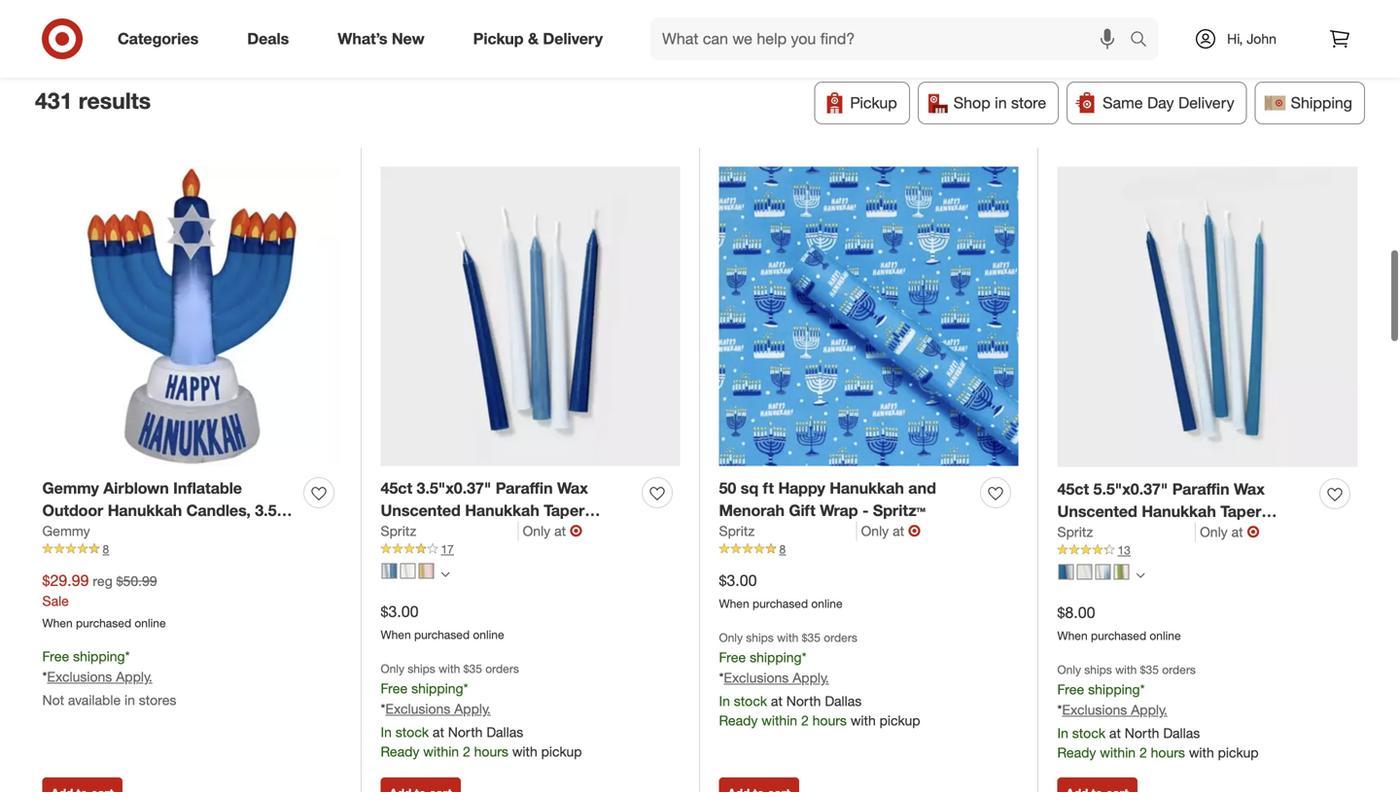 Task type: locate. For each thing, give the bounding box(es) containing it.
wax up 17 link
[[557, 479, 588, 498]]

0 horizontal spatial spritz™
[[448, 523, 500, 542]]

1 horizontal spatial spritz
[[719, 523, 755, 540]]

2 for 45ct 3.5"x0.37" paraffin wax unscented hanukkah taper candle - spritz™
[[463, 743, 470, 760]]

white image for $3.00
[[400, 563, 416, 579]]

0 vertical spatial in
[[995, 93, 1007, 112]]

0 horizontal spatial spritz
[[381, 523, 416, 540]]

2 horizontal spatial spritz
[[1057, 524, 1093, 541]]

0 vertical spatial delivery
[[543, 29, 603, 48]]

paraffin for 5.5"x0.37"
[[1172, 480, 1230, 499]]

0 horizontal spatial in
[[124, 692, 135, 709]]

wax up 13 link at the right bottom of the page
[[1234, 480, 1265, 499]]

unscented
[[381, 501, 461, 520], [1057, 502, 1137, 521]]

in for 45ct 3.5"x0.37" paraffin wax unscented hanukkah taper candle - spritz™
[[381, 724, 392, 741]]

spritz™ inside '45ct 5.5"x0.37" paraffin wax unscented hanukkah taper candle - spritz™'
[[1124, 524, 1177, 543]]

1 horizontal spatial pickup
[[850, 93, 897, 112]]

all colors element for $3.00
[[441, 568, 450, 579]]

exclusions apply. link for 45ct 3.5"x0.37" paraffin wax unscented hanukkah taper candle - spritz™
[[385, 701, 491, 718]]

1 horizontal spatial $35
[[802, 631, 821, 645]]

1 vertical spatial delivery
[[1178, 93, 1234, 112]]

spritz for 50 sq ft happy hanukkah and menorah gift wrap - spritz™
[[719, 523, 755, 540]]

2 horizontal spatial -
[[1114, 524, 1120, 543]]

online for 45ct 5.5"x0.37" paraffin wax unscented hanukkah taper candle - spritz™
[[1150, 629, 1181, 643]]

spritz link up 13
[[1057, 523, 1196, 542]]

stock for 45ct 5.5"x0.37" paraffin wax unscented hanukkah taper candle - spritz™
[[1072, 725, 1106, 742]]

spritz
[[381, 523, 416, 540], [719, 523, 755, 540], [1057, 524, 1093, 541]]

unscented inside '45ct 5.5"x0.37" paraffin wax unscented hanukkah taper candle - spritz™'
[[1057, 502, 1137, 521]]

1 horizontal spatial stock
[[734, 693, 767, 710]]

all colors image
[[441, 570, 450, 579]]

1 horizontal spatial ¬
[[908, 522, 921, 541]]

0 horizontal spatial 8 link
[[42, 541, 342, 558]]

0 horizontal spatial ships
[[408, 662, 435, 676]]

0 horizontal spatial north
[[448, 724, 483, 741]]

- inside '45ct 5.5"x0.37" paraffin wax unscented hanukkah taper candle - spritz™'
[[1114, 524, 1120, 543]]

dallas
[[825, 693, 862, 710], [486, 724, 523, 741], [1163, 725, 1200, 742]]

wax
[[557, 479, 588, 498], [1234, 480, 1265, 499]]

$3.00 down menorah
[[719, 571, 757, 590]]

1 horizontal spatial deals
[[698, 31, 738, 50]]

paraffin
[[496, 479, 553, 498], [1172, 480, 1230, 499]]

2 horizontal spatial orders
[[1162, 663, 1196, 677]]

2 horizontal spatial north
[[1125, 725, 1159, 742]]

with
[[777, 631, 799, 645], [439, 662, 460, 676], [1115, 663, 1137, 677], [851, 712, 876, 729], [512, 743, 537, 760], [1189, 744, 1214, 761]]

only at ¬ for 50 sq ft happy hanukkah and menorah gift wrap - spritz™
[[861, 522, 921, 541]]

1 horizontal spatial unscented
[[1057, 502, 1137, 521]]

all colors element right multicolor image
[[1136, 569, 1145, 580]]

when down $8.00
[[1057, 629, 1088, 643]]

multicolor image
[[419, 563, 434, 579]]

2 horizontal spatial 2
[[1140, 744, 1147, 761]]

$35
[[802, 631, 821, 645], [463, 662, 482, 676], [1140, 663, 1159, 677]]

2 for 45ct 5.5"x0.37" paraffin wax unscented hanukkah taper candle - spritz™
[[1140, 744, 1147, 761]]

only at ¬
[[523, 522, 582, 541], [861, 522, 921, 541], [1200, 523, 1260, 542]]

2 horizontal spatial ¬
[[1247, 523, 1260, 542]]

when inside $8.00 when purchased online
[[1057, 629, 1088, 643]]

unscented down 3.5"x0.37"
[[381, 501, 461, 520]]

1 horizontal spatial $3.00 when purchased online
[[719, 571, 843, 611]]

3.5
[[255, 501, 277, 520]]

8 up reg on the left bottom of the page
[[103, 542, 109, 557]]

1 horizontal spatial taper
[[1220, 502, 1261, 521]]

assorted blues image
[[382, 563, 397, 579]]

paraffin inside 45ct 3.5"x0.37" paraffin wax unscented hanukkah taper candle - spritz™
[[496, 479, 553, 498]]

taper up 13 link at the right bottom of the page
[[1220, 502, 1261, 521]]

1 gemmy from the top
[[42, 479, 99, 498]]

tall,
[[42, 523, 71, 542]]

0 horizontal spatial only at ¬
[[523, 522, 582, 541]]

0 horizontal spatial 8
[[103, 542, 109, 557]]

pickup
[[473, 29, 524, 48], [850, 93, 897, 112]]

8 link for multicolored
[[42, 541, 342, 558]]

taper
[[544, 501, 585, 520], [1220, 502, 1261, 521]]

gemmy up outdoor
[[42, 479, 99, 498]]

2 horizontal spatial hours
[[1151, 744, 1185, 761]]

1 horizontal spatial orders
[[824, 631, 857, 645]]

8 down menorah
[[779, 542, 786, 557]]

purchased inside $8.00 when purchased online
[[1091, 629, 1146, 643]]

hanukkah inside 45ct 3.5"x0.37" paraffin wax unscented hanukkah taper candle - spritz™
[[465, 501, 539, 520]]

spritz link for 5.5"x0.37"
[[1057, 523, 1196, 542]]

white image right assorted blues image
[[400, 563, 416, 579]]

free
[[42, 648, 69, 665], [719, 649, 746, 666], [381, 680, 408, 697], [1057, 681, 1084, 698]]

when down menorah
[[719, 597, 749, 611]]

1 horizontal spatial in
[[719, 693, 730, 710]]

1 8 from the left
[[103, 542, 109, 557]]

stock
[[734, 693, 767, 710], [396, 724, 429, 741], [1072, 725, 1106, 742]]

0 horizontal spatial pickup
[[473, 29, 524, 48]]

17
[[441, 542, 454, 557]]

50 sq ft happy hanukkah and menorah gift wrap - spritz™ image
[[719, 167, 1018, 466], [719, 167, 1018, 466]]

0 horizontal spatial ready
[[381, 743, 419, 760]]

shop in store
[[954, 93, 1046, 112]]

purchased down gift
[[753, 597, 808, 611]]

gift
[[789, 501, 816, 520]]

when down sale
[[42, 616, 73, 631]]

gemmy
[[42, 479, 99, 498], [42, 523, 90, 540]]

when for 50 sq ft happy hanukkah and menorah gift wrap - spritz™
[[719, 597, 749, 611]]

shipping
[[73, 648, 125, 665], [750, 649, 802, 666], [411, 680, 463, 697], [1088, 681, 1140, 698]]

free for 50 sq ft happy hanukkah and menorah gift wrap - spritz™
[[719, 649, 746, 666]]

pickup inside button
[[850, 93, 897, 112]]

candle inside '45ct 5.5"x0.37" paraffin wax unscented hanukkah taper candle - spritz™'
[[1057, 524, 1109, 543]]

45ct
[[381, 479, 412, 498], [1057, 480, 1089, 499]]

- inside 45ct 3.5"x0.37" paraffin wax unscented hanukkah taper candle - spritz™
[[437, 523, 443, 542]]

45ct 3.5"x0.37" paraffin wax unscented hanukkah taper candle - spritz™ image
[[381, 167, 680, 466], [381, 167, 680, 466]]

taper inside '45ct 5.5"x0.37" paraffin wax unscented hanukkah taper candle - spritz™'
[[1220, 502, 1261, 521]]

dallas for 45ct 5.5"x0.37" paraffin wax unscented hanukkah taper candle - spritz™
[[1163, 725, 1200, 742]]

45ct for 45ct 5.5"x0.37" paraffin wax unscented hanukkah taper candle - spritz™
[[1057, 480, 1089, 499]]

$3.00 when purchased online down gift
[[719, 571, 843, 611]]

$3.00 down assorted blues image
[[381, 602, 419, 621]]

0 horizontal spatial ¬
[[570, 522, 582, 541]]

pickup for 45ct 5.5"x0.37" paraffin wax unscented hanukkah taper candle - spritz™
[[1218, 744, 1259, 761]]

hanukkah
[[830, 479, 904, 498], [108, 501, 182, 520], [465, 501, 539, 520], [1142, 502, 1216, 521]]

purchased down reg on the left bottom of the page
[[76, 616, 131, 631]]

wax inside 45ct 3.5"x0.37" paraffin wax unscented hanukkah taper candle - spritz™
[[557, 479, 588, 498]]

unscented inside 45ct 3.5"x0.37" paraffin wax unscented hanukkah taper candle - spritz™
[[381, 501, 461, 520]]

sort
[[177, 31, 207, 50]]

apply. for 45ct 3.5"x0.37" paraffin wax unscented hanukkah taper candle - spritz™
[[454, 701, 491, 718]]

when
[[719, 597, 749, 611], [42, 616, 73, 631], [381, 628, 411, 642], [1057, 629, 1088, 643]]

13
[[1118, 543, 1131, 558]]

paraffin for 3.5"x0.37"
[[496, 479, 553, 498]]

hanukkah down airblown
[[108, 501, 182, 520]]

8 link down wrap
[[719, 541, 1018, 558]]

exclusions apply. link for 50 sq ft happy hanukkah and menorah gift wrap - spritz™
[[724, 669, 829, 686]]

hanukkah up 17 link
[[465, 501, 539, 520]]

wax inside '45ct 5.5"x0.37" paraffin wax unscented hanukkah taper candle - spritz™'
[[1234, 480, 1265, 499]]

ships for 50 sq ft happy hanukkah and menorah gift wrap - spritz™
[[746, 631, 774, 645]]

2 for 50 sq ft happy hanukkah and menorah gift wrap - spritz™
[[801, 712, 809, 729]]

deals right by
[[698, 31, 738, 50]]

candle up assorted blues image
[[381, 523, 433, 542]]

spritz™ for 45ct 3.5"x0.37" paraffin wax unscented hanukkah taper candle - spritz™
[[448, 523, 500, 542]]

candle up assorted blues icon
[[1057, 524, 1109, 543]]

1 horizontal spatial only at ¬
[[861, 522, 921, 541]]

delivery for same day delivery
[[1178, 93, 1234, 112]]

pickup left &
[[473, 29, 524, 48]]

gemmy inside gemmy airblown inflatable outdoor hanukkah candles, 3.5 ft tall, multicolored
[[42, 479, 99, 498]]

shipping button
[[1255, 82, 1365, 124]]

1 horizontal spatial ft
[[763, 479, 774, 498]]

0 horizontal spatial taper
[[544, 501, 585, 520]]

purchased down all colors icon
[[414, 628, 470, 642]]

spritz up assorted blues icon
[[1057, 524, 1093, 541]]

gemmy airblown inflatable outdoor hanukkah candles, 3.5 ft tall, multicolored image
[[42, 167, 342, 466], [42, 167, 342, 466]]

online inside $29.99 reg $50.99 sale when purchased online
[[135, 616, 166, 631]]

2 horizontal spatial within
[[1100, 744, 1136, 761]]

search button
[[1121, 18, 1168, 64]]

candle
[[381, 523, 433, 542], [1057, 524, 1109, 543]]

ft right 3.5
[[281, 501, 292, 520]]

0 horizontal spatial $3.00
[[381, 602, 419, 621]]

pickup down grouping
[[850, 93, 897, 112]]

2 horizontal spatial spritz link
[[1057, 523, 1196, 542]]

50
[[719, 479, 736, 498]]

0 vertical spatial pickup
[[473, 29, 524, 48]]

hours for 45ct 5.5"x0.37" paraffin wax unscented hanukkah taper candle - spritz™
[[1151, 744, 1185, 761]]

1 horizontal spatial all colors element
[[1136, 569, 1145, 580]]

1 8 link from the left
[[42, 541, 342, 558]]

1 horizontal spatial 8
[[779, 542, 786, 557]]

- right wrap
[[862, 501, 869, 520]]

¬ up 17 link
[[570, 522, 582, 541]]

paraffin inside '45ct 5.5"x0.37" paraffin wax unscented hanukkah taper candle - spritz™'
[[1172, 480, 1230, 499]]

$35 for 45ct 3.5"x0.37" paraffin wax unscented hanukkah taper candle - spritz™
[[463, 662, 482, 676]]

paraffin up 17 link
[[496, 479, 553, 498]]

white image right assorted blues icon
[[1077, 564, 1092, 580]]

0 horizontal spatial within
[[423, 743, 459, 760]]

0 horizontal spatial white image
[[400, 563, 416, 579]]

ft inside gemmy airblown inflatable outdoor hanukkah candles, 3.5 ft tall, multicolored
[[281, 501, 292, 520]]

type
[[372, 31, 405, 50]]

ready for 50 sq ft happy hanukkah and menorah gift wrap - spritz™
[[719, 712, 758, 729]]

1 horizontal spatial ships
[[746, 631, 774, 645]]

unscented for 5.5"x0.37"
[[1057, 502, 1137, 521]]

¬ down and
[[908, 522, 921, 541]]

$3.00 when purchased online for candle
[[381, 602, 504, 642]]

1 horizontal spatial $3.00
[[719, 571, 757, 590]]

0 horizontal spatial -
[[437, 523, 443, 542]]

deals right sort on the top left
[[247, 29, 289, 48]]

0 horizontal spatial 2
[[463, 743, 470, 760]]

same day delivery button
[[1067, 82, 1247, 124]]

2 8 from the left
[[779, 542, 786, 557]]

gemmy down outdoor
[[42, 523, 90, 540]]

8
[[103, 542, 109, 557], [779, 542, 786, 557]]

shipping
[[1291, 93, 1352, 112]]

1 horizontal spatial 45ct
[[1057, 480, 1089, 499]]

deals inside deals button
[[698, 31, 738, 50]]

in for 45ct 5.5"x0.37" paraffin wax unscented hanukkah taper candle - spritz™
[[1057, 725, 1068, 742]]

0 horizontal spatial dallas
[[486, 724, 523, 741]]

0 horizontal spatial delivery
[[543, 29, 603, 48]]

0 vertical spatial gemmy
[[42, 479, 99, 498]]

ready for 45ct 3.5"x0.37" paraffin wax unscented hanukkah taper candle - spritz™
[[381, 743, 419, 760]]

only at ¬ up 13 link at the right bottom of the page
[[1200, 523, 1260, 542]]

1 horizontal spatial delivery
[[1178, 93, 1234, 112]]

spritz link down gift
[[719, 522, 857, 541]]

- up multicolor image
[[1114, 524, 1120, 543]]

purchased for 50 sq ft happy hanukkah and menorah gift wrap - spritz™
[[753, 597, 808, 611]]

1 horizontal spatial candle
[[1057, 524, 1109, 543]]

0 horizontal spatial stock
[[396, 724, 429, 741]]

blue | silver image
[[1095, 564, 1111, 580]]

0 horizontal spatial deals
[[247, 29, 289, 48]]

0 horizontal spatial in
[[381, 724, 392, 741]]

department button
[[231, 19, 348, 62]]

brand
[[522, 31, 564, 50]]

0 horizontal spatial $35
[[463, 662, 482, 676]]

0 horizontal spatial all colors element
[[441, 568, 450, 579]]

stock for 45ct 3.5"x0.37" paraffin wax unscented hanukkah taper candle - spritz™
[[396, 724, 429, 741]]

delivery right &
[[543, 29, 603, 48]]

1 horizontal spatial spritz™
[[873, 501, 926, 520]]

- for 45ct 3.5"x0.37" paraffin wax unscented hanukkah taper candle - spritz™
[[437, 523, 443, 542]]

- for 45ct 5.5"x0.37" paraffin wax unscented hanukkah taper candle - spritz™
[[1114, 524, 1120, 543]]

¬
[[570, 522, 582, 541], [908, 522, 921, 541], [1247, 523, 1260, 542]]

candle for 45ct 5.5"x0.37" paraffin wax unscented hanukkah taper candle - spritz™
[[1057, 524, 1109, 543]]

gemmy airblown inflatable outdoor hanukkah candles, 3.5 ft tall, multicolored
[[42, 479, 292, 542]]

2 horizontal spatial $35
[[1140, 663, 1159, 677]]

sort button
[[133, 19, 223, 62]]

spritz™ up all colors image
[[1124, 524, 1177, 543]]

8 link
[[42, 541, 342, 558], [719, 541, 1018, 558]]

only
[[523, 523, 551, 540], [861, 523, 889, 540], [1200, 524, 1228, 541], [719, 631, 743, 645], [381, 662, 404, 676], [1057, 663, 1081, 677]]

$35 for 45ct 5.5"x0.37" paraffin wax unscented hanukkah taper candle - spritz™
[[1140, 663, 1159, 677]]

candle for 45ct 3.5"x0.37" paraffin wax unscented hanukkah taper candle - spritz™
[[381, 523, 433, 542]]

2 gemmy from the top
[[42, 523, 90, 540]]

8 link down candles,
[[42, 541, 342, 558]]

1 horizontal spatial ready
[[719, 712, 758, 729]]

only ships with $35 orders free shipping * * exclusions apply. in stock at  north dallas ready within 2 hours with pickup for 45ct 5.5"x0.37" paraffin wax unscented hanukkah taper candle - spritz™
[[1057, 663, 1259, 761]]

0 horizontal spatial spritz link
[[381, 522, 519, 541]]

1 horizontal spatial only ships with $35 orders free shipping * * exclusions apply. in stock at  north dallas ready within 2 hours with pickup
[[719, 631, 920, 729]]

0 horizontal spatial only ships with $35 orders free shipping * * exclusions apply. in stock at  north dallas ready within 2 hours with pickup
[[381, 662, 582, 760]]

when down assorted blues image
[[381, 628, 411, 642]]

gemmy link
[[42, 522, 90, 541]]

only ships with $35 orders free shipping * * exclusions apply. in stock at  north dallas ready within 2 hours with pickup for 45ct 3.5"x0.37" paraffin wax unscented hanukkah taper candle - spritz™
[[381, 662, 582, 760]]

45ct 5.5"x0.37" paraffin wax unscented hanukkah taper candle - spritz™ image
[[1057, 167, 1358, 467], [1057, 167, 1358, 467]]

0 horizontal spatial ft
[[281, 501, 292, 520]]

deals link
[[231, 18, 313, 60]]

gemmy for gemmy
[[42, 523, 90, 540]]

taper up 17 link
[[544, 501, 585, 520]]

0 horizontal spatial pickup
[[541, 743, 582, 760]]

0 horizontal spatial $3.00 when purchased online
[[381, 602, 504, 642]]

ships
[[746, 631, 774, 645], [408, 662, 435, 676], [1084, 663, 1112, 677]]

$3.00
[[719, 571, 757, 590], [381, 602, 419, 621]]

1 horizontal spatial paraffin
[[1172, 480, 1230, 499]]

hanukkah inside gemmy airblown inflatable outdoor hanukkah candles, 3.5 ft tall, multicolored
[[108, 501, 182, 520]]

pickup for 50 sq ft happy hanukkah and menorah gift wrap - spritz™
[[880, 712, 920, 729]]

only at ¬ up 17 link
[[523, 522, 582, 541]]

delivery right day
[[1178, 93, 1234, 112]]

hours for 50 sq ft happy hanukkah and menorah gift wrap - spritz™
[[813, 712, 847, 729]]

paraffin up 13 link at the right bottom of the page
[[1172, 480, 1230, 499]]

spritz up assorted blues image
[[381, 523, 416, 540]]

spritz™ down 3.5"x0.37"
[[448, 523, 500, 542]]

taper for 45ct 5.5"x0.37" paraffin wax unscented hanukkah taper candle - spritz™
[[1220, 502, 1261, 521]]

in left stores
[[124, 692, 135, 709]]

1 vertical spatial in
[[124, 692, 135, 709]]

orders
[[824, 631, 857, 645], [485, 662, 519, 676], [1162, 663, 1196, 677]]

same day delivery
[[1103, 93, 1234, 112]]

hanukkah up wrap
[[830, 479, 904, 498]]

all colors element
[[441, 568, 450, 579], [1136, 569, 1145, 580]]

2 horizontal spatial only ships with $35 orders free shipping * * exclusions apply. in stock at  north dallas ready within 2 hours with pickup
[[1057, 663, 1259, 761]]

spritz™ down and
[[873, 501, 926, 520]]

when for 45ct 3.5"x0.37" paraffin wax unscented hanukkah taper candle - spritz™
[[381, 628, 411, 642]]

2 8 link from the left
[[719, 541, 1018, 558]]

spritz down menorah
[[719, 523, 755, 540]]

sold
[[605, 31, 637, 50]]

pickup button
[[814, 82, 910, 124]]

0 horizontal spatial candle
[[381, 523, 433, 542]]

product
[[778, 31, 833, 50]]

ready
[[719, 712, 758, 729], [381, 743, 419, 760], [1057, 744, 1096, 761]]

0 horizontal spatial wax
[[557, 479, 588, 498]]

¬ up 13 link at the right bottom of the page
[[1247, 523, 1260, 542]]

taper inside 45ct 3.5"x0.37" paraffin wax unscented hanukkah taper candle - spritz™
[[544, 501, 585, 520]]

deals inside deals link
[[247, 29, 289, 48]]

white image
[[400, 563, 416, 579], [1077, 564, 1092, 580]]

45ct for 45ct 3.5"x0.37" paraffin wax unscented hanukkah taper candle - spritz™
[[381, 479, 412, 498]]

1 vertical spatial $3.00
[[381, 602, 419, 621]]

0 vertical spatial ft
[[763, 479, 774, 498]]

1 horizontal spatial pickup
[[880, 712, 920, 729]]

45ct inside '45ct 5.5"x0.37" paraffin wax unscented hanukkah taper candle - spritz™'
[[1057, 480, 1089, 499]]

45ct left 3.5"x0.37"
[[381, 479, 412, 498]]

2
[[801, 712, 809, 729], [463, 743, 470, 760], [1140, 744, 1147, 761]]

45ct inside 45ct 3.5"x0.37" paraffin wax unscented hanukkah taper candle - spritz™
[[381, 479, 412, 498]]

1 horizontal spatial white image
[[1077, 564, 1092, 580]]

pickup
[[880, 712, 920, 729], [541, 743, 582, 760], [1218, 744, 1259, 761]]

candle inside 45ct 3.5"x0.37" paraffin wax unscented hanukkah taper candle - spritz™
[[381, 523, 433, 542]]

spritz™ inside 45ct 3.5"x0.37" paraffin wax unscented hanukkah taper candle - spritz™
[[448, 523, 500, 542]]

1 horizontal spatial 2
[[801, 712, 809, 729]]

spritz link up 17
[[381, 522, 519, 541]]

what's new
[[338, 29, 425, 48]]

0 horizontal spatial unscented
[[381, 501, 461, 520]]

hours
[[813, 712, 847, 729], [474, 743, 508, 760], [1151, 744, 1185, 761]]

1 vertical spatial gemmy
[[42, 523, 90, 540]]

2 horizontal spatial ships
[[1084, 663, 1112, 677]]

only ships with $35 orders free shipping * * exclusions apply. in stock at  north dallas ready within 2 hours with pickup for 50 sq ft happy hanukkah and menorah gift wrap - spritz™
[[719, 631, 920, 729]]

2 horizontal spatial dallas
[[1163, 725, 1200, 742]]

2 horizontal spatial ready
[[1057, 744, 1096, 761]]

0 horizontal spatial hours
[[474, 743, 508, 760]]

0 horizontal spatial orders
[[485, 662, 519, 676]]

hi, john
[[1227, 30, 1277, 47]]

orders for 50 sq ft happy hanukkah and menorah gift wrap - spritz™
[[824, 631, 857, 645]]

1 horizontal spatial spritz link
[[719, 522, 857, 541]]

- up all colors icon
[[437, 523, 443, 542]]

2 horizontal spatial stock
[[1072, 725, 1106, 742]]

delivery inside button
[[1178, 93, 1234, 112]]

1 horizontal spatial in
[[995, 93, 1007, 112]]

1 horizontal spatial 8 link
[[719, 541, 1018, 558]]

same
[[1103, 93, 1143, 112]]

45ct 3.5"x0.37" paraffin wax unscented hanukkah taper candle - spritz™ link
[[381, 477, 634, 542]]

shop in store button
[[918, 82, 1059, 124]]

1 horizontal spatial -
[[862, 501, 869, 520]]

when inside $29.99 reg $50.99 sale when purchased online
[[42, 616, 73, 631]]

delivery for pickup & delivery
[[543, 29, 603, 48]]

1 horizontal spatial wax
[[1234, 480, 1265, 499]]

431
[[35, 87, 72, 114]]

spritz™
[[873, 501, 926, 520], [448, 523, 500, 542], [1124, 524, 1177, 543]]

hanukkah up 13 link at the right bottom of the page
[[1142, 502, 1216, 521]]

1 horizontal spatial hours
[[813, 712, 847, 729]]

ships for 45ct 5.5"x0.37" paraffin wax unscented hanukkah taper candle - spritz™
[[1084, 663, 1112, 677]]

sq
[[741, 479, 759, 498]]

0 vertical spatial $3.00
[[719, 571, 757, 590]]

$29.99 reg $50.99 sale when purchased online
[[42, 571, 166, 631]]

$3.00 when purchased online down all colors icon
[[381, 602, 504, 642]]

45ct left 5.5"x0.37"
[[1057, 480, 1089, 499]]

1 horizontal spatial dallas
[[825, 693, 862, 710]]

online inside $8.00 when purchased online
[[1150, 629, 1181, 643]]

orders for 45ct 5.5"x0.37" paraffin wax unscented hanukkah taper candle - spritz™
[[1162, 663, 1196, 677]]

pickup for 45ct 3.5"x0.37" paraffin wax unscented hanukkah taper candle - spritz™
[[541, 743, 582, 760]]

john
[[1247, 30, 1277, 47]]

in left store
[[995, 93, 1007, 112]]

apply. inside free shipping * * exclusions apply. not available in stores
[[116, 668, 152, 685]]

1 horizontal spatial within
[[762, 712, 797, 729]]

exclusions apply. link
[[47, 668, 152, 685], [724, 669, 829, 686], [385, 701, 491, 718], [1062, 702, 1168, 719]]

1 vertical spatial pickup
[[850, 93, 897, 112]]

only at ¬ down and
[[861, 522, 921, 541]]

shipping for 45ct 5.5"x0.37" paraffin wax unscented hanukkah taper candle - spritz™
[[1088, 681, 1140, 698]]

stores
[[139, 692, 176, 709]]

2 horizontal spatial spritz™
[[1124, 524, 1177, 543]]

purchased for 45ct 3.5"x0.37" paraffin wax unscented hanukkah taper candle - spritz™
[[414, 628, 470, 642]]

spritz link for 3.5"x0.37"
[[381, 522, 519, 541]]

0 horizontal spatial paraffin
[[496, 479, 553, 498]]

1 vertical spatial ft
[[281, 501, 292, 520]]

$8.00 when purchased online
[[1057, 603, 1181, 643]]

0 horizontal spatial 45ct
[[381, 479, 412, 498]]

ft right the sq
[[763, 479, 774, 498]]

unscented down 5.5"x0.37"
[[1057, 502, 1137, 521]]

north for 45ct 5.5"x0.37" paraffin wax unscented hanukkah taper candle - spritz™
[[1125, 725, 1159, 742]]

45ct 3.5"x0.37" paraffin wax unscented hanukkah taper candle - spritz™
[[381, 479, 588, 542]]

purchased down $8.00
[[1091, 629, 1146, 643]]

unscented for 3.5"x0.37"
[[381, 501, 461, 520]]

all colors element right multicolor icon
[[441, 568, 450, 579]]

deals for deals link
[[247, 29, 289, 48]]

spritz link
[[381, 522, 519, 541], [719, 522, 857, 541], [1057, 523, 1196, 542]]

online
[[811, 597, 843, 611], [135, 616, 166, 631], [473, 628, 504, 642], [1150, 629, 1181, 643]]

north
[[786, 693, 821, 710], [448, 724, 483, 741], [1125, 725, 1159, 742]]

candles,
[[186, 501, 251, 520]]

2 horizontal spatial in
[[1057, 725, 1068, 742]]



Task type: describe. For each thing, give the bounding box(es) containing it.
50 sq ft happy hanukkah and menorah gift wrap - spritz™ link
[[719, 477, 973, 522]]

all colors element for $8.00
[[1136, 569, 1145, 580]]

8 for wrap
[[779, 542, 786, 557]]

sale
[[42, 593, 69, 610]]

$3.00 for 50 sq ft happy hanukkah and menorah gift wrap - spritz™
[[719, 571, 757, 590]]

assorted blues image
[[1058, 564, 1074, 580]]

hi,
[[1227, 30, 1243, 47]]

outdoor
[[42, 501, 103, 520]]

inflatable
[[173, 479, 242, 498]]

not
[[42, 692, 64, 709]]

&
[[528, 29, 539, 48]]

spritz link for sq
[[719, 522, 857, 541]]

¬ for 45ct 5.5"x0.37" paraffin wax unscented hanukkah taper candle - spritz™
[[1247, 523, 1260, 542]]

only at ¬ for 45ct 5.5"x0.37" paraffin wax unscented hanukkah taper candle - spritz™
[[1200, 523, 1260, 542]]

stock for 50 sq ft happy hanukkah and menorah gift wrap - spritz™
[[734, 693, 767, 710]]

sold by button
[[588, 19, 674, 62]]

product grouping button
[[762, 19, 919, 62]]

menorah
[[719, 501, 785, 520]]

431 results
[[35, 87, 151, 114]]

45ct 5.5"x0.37" paraffin wax unscented hanukkah taper candle - spritz™ link
[[1057, 478, 1312, 543]]

exclusions for 45ct 5.5"x0.37" paraffin wax unscented hanukkah taper candle - spritz™
[[1062, 702, 1127, 719]]

all colors image
[[1136, 571, 1145, 580]]

in inside free shipping * * exclusions apply. not available in stores
[[124, 692, 135, 709]]

within for 50 sq ft happy hanukkah and menorah gift wrap - spritz™
[[762, 712, 797, 729]]

categories
[[118, 29, 199, 48]]

spritz for 45ct 5.5"x0.37" paraffin wax unscented hanukkah taper candle - spritz™
[[1057, 524, 1093, 541]]

ships for 45ct 3.5"x0.37" paraffin wax unscented hanukkah taper candle - spritz™
[[408, 662, 435, 676]]

brand button
[[506, 19, 581, 62]]

apply. for 45ct 5.5"x0.37" paraffin wax unscented hanukkah taper candle - spritz™
[[1131, 702, 1168, 719]]

filter button
[[35, 19, 126, 62]]

¬ for 50 sq ft happy hanukkah and menorah gift wrap - spritz™
[[908, 522, 921, 541]]

$35 for 50 sq ft happy hanukkah and menorah gift wrap - spritz™
[[802, 631, 821, 645]]

wax for 45ct 3.5"x0.37" paraffin wax unscented hanukkah taper candle - spritz™
[[557, 479, 588, 498]]

white image for $8.00
[[1077, 564, 1092, 580]]

ft inside 50 sq ft happy hanukkah and menorah gift wrap - spritz™
[[763, 479, 774, 498]]

price button
[[429, 19, 498, 62]]

spritz™ inside 50 sq ft happy hanukkah and menorah gift wrap - spritz™
[[873, 501, 926, 520]]

multicolored
[[75, 523, 168, 542]]

hanukkah inside '45ct 5.5"x0.37" paraffin wax unscented hanukkah taper candle - spritz™'
[[1142, 502, 1216, 521]]

by
[[641, 31, 658, 50]]

orders for 45ct 3.5"x0.37" paraffin wax unscented hanukkah taper candle - spritz™
[[485, 662, 519, 676]]

department
[[248, 31, 331, 50]]

north for 45ct 3.5"x0.37" paraffin wax unscented hanukkah taper candle - spritz™
[[448, 724, 483, 741]]

8 for tall,
[[103, 542, 109, 557]]

pickup for pickup
[[850, 93, 897, 112]]

$8.00
[[1057, 603, 1095, 622]]

new
[[392, 29, 425, 48]]

¬ for 45ct 3.5"x0.37" paraffin wax unscented hanukkah taper candle - spritz™
[[570, 522, 582, 541]]

deals button
[[682, 19, 754, 62]]

ready for 45ct 5.5"x0.37" paraffin wax unscented hanukkah taper candle - spritz™
[[1057, 744, 1096, 761]]

multicolor image
[[1114, 564, 1129, 580]]

5.5"x0.37"
[[1093, 480, 1168, 499]]

pickup for pickup & delivery
[[473, 29, 524, 48]]

price
[[446, 31, 481, 50]]

when for 45ct 5.5"x0.37" paraffin wax unscented hanukkah taper candle - spritz™
[[1057, 629, 1088, 643]]

dallas for 50 sq ft happy hanukkah and menorah gift wrap - spritz™
[[825, 693, 862, 710]]

type button
[[356, 19, 422, 62]]

pickup & delivery
[[473, 29, 603, 48]]

50 sq ft happy hanukkah and menorah gift wrap - spritz™
[[719, 479, 936, 520]]

gemmy airblown inflatable outdoor hanukkah candles, 3.5 ft tall, multicolored link
[[42, 477, 296, 542]]

what's new link
[[321, 18, 449, 60]]

airblown
[[103, 479, 169, 498]]

online for 50 sq ft happy hanukkah and menorah gift wrap - spritz™
[[811, 597, 843, 611]]

shipping for 50 sq ft happy hanukkah and menorah gift wrap - spritz™
[[750, 649, 802, 666]]

hanukkah inside 50 sq ft happy hanukkah and menorah gift wrap - spritz™
[[830, 479, 904, 498]]

free for 45ct 5.5"x0.37" paraffin wax unscented hanukkah taper candle - spritz™
[[1057, 681, 1084, 698]]

shipping inside free shipping * * exclusions apply. not available in stores
[[73, 648, 125, 665]]

pickup & delivery link
[[457, 18, 627, 60]]

$50.99
[[116, 572, 157, 590]]

filter
[[77, 31, 111, 50]]

in inside button
[[995, 93, 1007, 112]]

reg
[[93, 572, 113, 590]]

happy
[[778, 479, 825, 498]]

online for 45ct 3.5"x0.37" paraffin wax unscented hanukkah taper candle - spritz™
[[473, 628, 504, 642]]

exclusions apply. link for 45ct 5.5"x0.37" paraffin wax unscented hanukkah taper candle - spritz™
[[1062, 702, 1168, 719]]

taper for 45ct 3.5"x0.37" paraffin wax unscented hanukkah taper candle - spritz™
[[544, 501, 585, 520]]

$3.00 for 45ct 3.5"x0.37" paraffin wax unscented hanukkah taper candle - spritz™
[[381, 602, 419, 621]]

gemmy for gemmy airblown inflatable outdoor hanukkah candles, 3.5 ft tall, multicolored
[[42, 479, 99, 498]]

17 link
[[381, 541, 680, 558]]

within for 45ct 5.5"x0.37" paraffin wax unscented hanukkah taper candle - spritz™
[[1100, 744, 1136, 761]]

results
[[79, 87, 151, 114]]

- inside 50 sq ft happy hanukkah and menorah gift wrap - spritz™
[[862, 501, 869, 520]]

dallas for 45ct 3.5"x0.37" paraffin wax unscented hanukkah taper candle - spritz™
[[486, 724, 523, 741]]

categories link
[[101, 18, 223, 60]]

day
[[1147, 93, 1174, 112]]

free inside free shipping * * exclusions apply. not available in stores
[[42, 648, 69, 665]]

shipping for 45ct 3.5"x0.37" paraffin wax unscented hanukkah taper candle - spritz™
[[411, 680, 463, 697]]

within for 45ct 3.5"x0.37" paraffin wax unscented hanukkah taper candle - spritz™
[[423, 743, 459, 760]]

store
[[1011, 93, 1046, 112]]

sold by
[[605, 31, 658, 50]]

45ct 5.5"x0.37" paraffin wax unscented hanukkah taper candle - spritz™
[[1057, 480, 1265, 543]]

only at ¬ for 45ct 3.5"x0.37" paraffin wax unscented hanukkah taper candle - spritz™
[[523, 522, 582, 541]]

wax for 45ct 5.5"x0.37" paraffin wax unscented hanukkah taper candle - spritz™
[[1234, 480, 1265, 499]]

hours for 45ct 3.5"x0.37" paraffin wax unscented hanukkah taper candle - spritz™
[[474, 743, 508, 760]]

north for 50 sq ft happy hanukkah and menorah gift wrap - spritz™
[[786, 693, 821, 710]]

exclusions for 50 sq ft happy hanukkah and menorah gift wrap - spritz™
[[724, 669, 789, 686]]

and
[[908, 479, 936, 498]]

shop
[[954, 93, 990, 112]]

13 link
[[1057, 542, 1358, 559]]

3.5"x0.37"
[[417, 479, 491, 498]]

purchased inside $29.99 reg $50.99 sale when purchased online
[[76, 616, 131, 631]]

8 link for -
[[719, 541, 1018, 558]]

What can we help you find? suggestions appear below search field
[[651, 18, 1135, 60]]

spritz for 45ct 3.5"x0.37" paraffin wax unscented hanukkah taper candle - spritz™
[[381, 523, 416, 540]]

in for 50 sq ft happy hanukkah and menorah gift wrap - spritz™
[[719, 693, 730, 710]]

free shipping * * exclusions apply. not available in stores
[[42, 648, 176, 709]]

deals for deals button
[[698, 31, 738, 50]]

$29.99
[[42, 571, 89, 590]]

purchased for 45ct 5.5"x0.37" paraffin wax unscented hanukkah taper candle - spritz™
[[1091, 629, 1146, 643]]

$3.00 when purchased online for gift
[[719, 571, 843, 611]]

search
[[1121, 31, 1168, 50]]

apply. for 50 sq ft happy hanukkah and menorah gift wrap - spritz™
[[793, 669, 829, 686]]

exclusions inside free shipping * * exclusions apply. not available in stores
[[47, 668, 112, 685]]

free for 45ct 3.5"x0.37" paraffin wax unscented hanukkah taper candle - spritz™
[[381, 680, 408, 697]]

grouping
[[838, 31, 902, 50]]

available
[[68, 692, 121, 709]]

exclusions for 45ct 3.5"x0.37" paraffin wax unscented hanukkah taper candle - spritz™
[[385, 701, 450, 718]]

product grouping
[[778, 31, 902, 50]]

wrap
[[820, 501, 858, 520]]

spritz™ for 45ct 5.5"x0.37" paraffin wax unscented hanukkah taper candle - spritz™
[[1124, 524, 1177, 543]]

what's
[[338, 29, 387, 48]]



Task type: vqa. For each thing, say whether or not it's contained in the screenshot.
Grouping
yes



